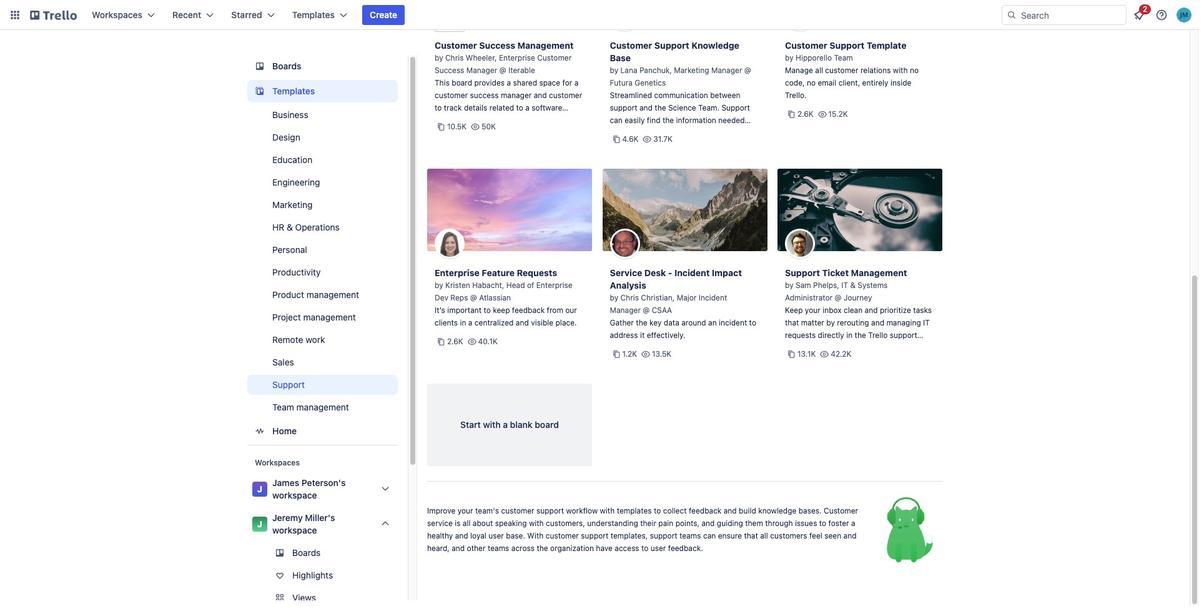 Task type: vqa. For each thing, say whether or not it's contained in the screenshot.
tools
no



Task type: describe. For each thing, give the bounding box(es) containing it.
with up with
[[529, 519, 544, 528]]

the inside support ticket management by sam phelps, it & systems administrator @ journey keep your inbox clean and prioritize tasks that matter by rerouting and managing it requests directly in the trello support ticket management template.
[[855, 331, 867, 340]]

@ inside service desk - incident impact analysis by chris christian, major incident manager @ csaa gather the key data around an incident to address it effectively.
[[643, 306, 650, 315]]

templates button
[[285, 5, 355, 25]]

can inside customer support knowledge base by lana panchuk, marketing manager @ futura genetics streamlined communication between support and the science team. support can easily find the information needed and submit a request to the science team in case there is a necessity.
[[610, 116, 623, 125]]

project management
[[272, 312, 356, 322]]

futura
[[610, 78, 633, 87]]

a inside enterprise feature requests by kristen habacht, head of enterprise dev reps @ atlassian it's important to keep feedback from our clients in a centralized and visible place.
[[469, 318, 473, 327]]

genetics
[[635, 78, 666, 87]]

the up request
[[663, 116, 674, 125]]

about
[[473, 519, 493, 528]]

jeremy
[[272, 512, 303, 523]]

kristen
[[446, 281, 470, 290]]

boards link for views
[[247, 543, 398, 563]]

1 vertical spatial science
[[709, 128, 737, 137]]

hipporello team image
[[785, 1, 935, 32]]

jeremy miller's workspace
[[272, 512, 335, 536]]

a inside button
[[503, 419, 508, 430]]

sales
[[272, 357, 294, 367]]

chris christian, major incident manager @ csaa image
[[610, 229, 640, 259]]

that inside improve your team's customer support workflow with templates to collect feedback and build knowledge bases. customer service is all about speaking with customers, understanding their pain points, and guiding them through issues to foster a healthy and loyal user base. with customer support templates, support teams can ensure that all customers feel seen and heard, and other teams across the organization have access to user feedback.
[[744, 531, 758, 541]]

create button
[[362, 5, 405, 25]]

sales link
[[247, 352, 398, 372]]

by left sam on the top right of page
[[785, 281, 794, 290]]

1 vertical spatial templates
[[272, 86, 315, 96]]

desk
[[645, 267, 666, 278]]

customer for customer support template
[[785, 40, 828, 51]]

2 horizontal spatial enterprise
[[537, 281, 573, 290]]

customer for customer support knowledge base
[[610, 40, 653, 51]]

1 vertical spatial marketing
[[272, 199, 313, 210]]

search image
[[1007, 10, 1017, 20]]

primary element
[[0, 0, 1200, 30]]

provides
[[475, 78, 505, 87]]

create
[[370, 9, 398, 20]]

workspace for james
[[272, 490, 317, 501]]

support up needed
[[722, 103, 750, 112]]

and left loyal
[[455, 531, 468, 541]]

necessity.
[[672, 141, 707, 150]]

to left track
[[435, 103, 442, 112]]

engineering link
[[247, 172, 398, 192]]

support inside customer support knowledge base by lana panchuk, marketing manager @ futura genetics streamlined communication between support and the science team. support can easily find the information needed and submit a request to the science team in case there is a necessity.
[[610, 103, 638, 112]]

to down the "manager"
[[516, 103, 524, 112]]

iterable
[[509, 66, 535, 75]]

james
[[272, 477, 299, 488]]

for
[[563, 78, 573, 87]]

1 horizontal spatial it
[[924, 318, 930, 327]]

workspace for jeremy
[[272, 525, 317, 536]]

Search field
[[1017, 6, 1127, 24]]

information
[[676, 116, 717, 125]]

feel
[[810, 531, 823, 541]]

customer up track
[[435, 91, 468, 100]]

2 notifications image
[[1132, 7, 1147, 22]]

j for jeremy
[[257, 519, 263, 529]]

2.6k for enterprise feature requests
[[447, 337, 463, 346]]

remote work link
[[247, 330, 398, 350]]

wheeler,
[[466, 53, 497, 62]]

support up the have
[[581, 531, 609, 541]]

1 vertical spatial success
[[435, 66, 465, 75]]

support inside "link"
[[272, 379, 305, 390]]

workflow
[[566, 506, 598, 516]]

1 vertical spatial incident
[[699, 293, 728, 302]]

requests
[[785, 331, 816, 340]]

by inside service desk - incident impact analysis by chris christian, major incident manager @ csaa gather the key data around an incident to address it effectively.
[[610, 293, 619, 302]]

around
[[682, 318, 707, 327]]

team inside customer support knowledge base by lana panchuk, marketing manager @ futura genetics streamlined communication between support and the science team. support can easily find the information needed and submit a request to the science team in case there is a necessity.
[[740, 128, 759, 137]]

your inside support ticket management by sam phelps, it & systems administrator @ journey keep your inbox clean and prioritize tasks that matter by rerouting and managing it requests directly in the trello support ticket management template.
[[805, 306, 821, 315]]

systems
[[858, 281, 888, 290]]

1.2k
[[623, 349, 638, 359]]

software
[[532, 103, 563, 112]]

managing
[[887, 318, 922, 327]]

manager
[[501, 91, 532, 100]]

support down pain
[[650, 531, 678, 541]]

the up find
[[655, 103, 666, 112]]

centralized
[[475, 318, 514, 327]]

templates link
[[247, 80, 398, 102]]

this
[[435, 78, 450, 87]]

directly
[[818, 331, 845, 340]]

to inside customer support knowledge base by lana panchuk, marketing manager @ futura genetics streamlined communication between support and the science team. support can easily find the information needed and submit a request to the science team in case there is a necessity.
[[687, 128, 694, 137]]

to right access
[[642, 544, 649, 553]]

4.6k
[[623, 134, 639, 144]]

across
[[512, 544, 535, 553]]

home image
[[252, 424, 267, 439]]

their
[[641, 519, 657, 528]]

business link
[[247, 105, 398, 125]]

tasks
[[914, 306, 932, 315]]

customer up space
[[538, 53, 572, 62]]

project
[[272, 312, 301, 322]]

with inside customer support template by hipporello team manage all customer relations with no code, no email client, entirely inside trello.
[[893, 66, 908, 75]]

management for team management
[[297, 402, 349, 412]]

submit
[[625, 128, 649, 137]]

views link
[[247, 588, 411, 606]]

improve your team's customer support workflow with templates to collect feedback and build knowledge bases. customer service is all about speaking with customers, understanding their pain points, and guiding them through issues to foster a healthy and loyal user base. with customer support templates, support teams can ensure that all customers feel seen and heard, and other teams across the organization have access to user feedback.
[[427, 506, 859, 553]]

habacht,
[[473, 281, 505, 290]]

support link
[[247, 375, 398, 395]]

clients
[[435, 318, 458, 327]]

management for project management
[[303, 312, 356, 322]]

phelps,
[[814, 281, 840, 290]]

board image
[[252, 59, 267, 74]]

to up pain
[[654, 506, 661, 516]]

start with a blank board
[[461, 419, 559, 430]]

and up guiding
[[724, 506, 737, 516]]

inbox
[[823, 306, 842, 315]]

to inside service desk - incident impact analysis by chris christian, major incident manager @ csaa gather the key data around an incident to address it effectively.
[[750, 318, 757, 327]]

request
[[658, 128, 685, 137]]

atlassian
[[479, 293, 511, 302]]

forward image
[[396, 591, 411, 606]]

and right clean
[[865, 306, 878, 315]]

1 horizontal spatial user
[[651, 544, 666, 553]]

to up "feel" at the right of the page
[[820, 519, 827, 528]]

marketing inside customer support knowledge base by lana panchuk, marketing manager @ futura genetics streamlined communication between support and the science team. support can easily find the information needed and submit a request to the science team in case there is a necessity.
[[674, 66, 710, 75]]

a down find
[[652, 128, 656, 137]]

customer inside customer support template by hipporello team manage all customer relations with no code, no email client, entirely inside trello.
[[826, 66, 859, 75]]

chris inside service desk - incident impact analysis by chris christian, major incident manager @ csaa gather the key data around an incident to address it effectively.
[[621, 293, 639, 302]]

open information menu image
[[1156, 9, 1169, 21]]

healthy
[[427, 531, 453, 541]]

and inside enterprise feature requests by kristen habacht, head of enterprise dev reps @ atlassian it's important to keep feedback from our clients in a centralized and visible place.
[[516, 318, 529, 327]]

space
[[540, 78, 561, 87]]

1 vertical spatial no
[[807, 78, 816, 87]]

support ticket management by sam phelps, it & systems administrator @ journey keep your inbox clean and prioritize tasks that matter by rerouting and managing it requests directly in the trello support ticket management template.
[[785, 267, 932, 352]]

dev
[[435, 293, 449, 302]]

matter
[[802, 318, 825, 327]]

10.5k
[[447, 122, 467, 131]]

customer success management by chris wheeler, enterprise customer success manager @ iterable this board provides a shared space for a customer success manager and customer to track details related to a software deployment.
[[435, 40, 583, 125]]

team management
[[272, 402, 349, 412]]

and down the "foster"
[[844, 531, 857, 541]]

a right the 'for' at the top of the page
[[575, 78, 579, 87]]

0 horizontal spatial science
[[669, 103, 697, 112]]

remote work
[[272, 334, 325, 345]]

the down information
[[696, 128, 707, 137]]

sam phelps, it & systems administrator @ journey image
[[785, 229, 815, 259]]

enterprise inside customer success management by chris wheeler, enterprise customer success manager @ iterable this board provides a shared space for a customer success manager and customer to track details related to a software deployment.
[[499, 53, 535, 62]]

1 horizontal spatial workspaces
[[255, 458, 300, 467]]

relations
[[861, 66, 891, 75]]

between
[[711, 91, 741, 100]]

important
[[448, 306, 482, 315]]

board inside button
[[535, 419, 559, 430]]

productivity link
[[247, 262, 398, 282]]

gather
[[610, 318, 634, 327]]

and up trello
[[872, 318, 885, 327]]

50k
[[482, 122, 496, 131]]

feedback inside enterprise feature requests by kristen habacht, head of enterprise dev reps @ atlassian it's important to keep feedback from our clients in a centralized and visible place.
[[512, 306, 545, 315]]

0 vertical spatial &
[[287, 222, 293, 232]]

from
[[547, 306, 564, 315]]

ensure
[[718, 531, 742, 541]]

support icon image
[[862, 497, 943, 562]]

recent button
[[165, 5, 221, 25]]

customer down customers,
[[546, 531, 579, 541]]

that inside support ticket management by sam phelps, it & systems administrator @ journey keep your inbox clean and prioritize tasks that matter by rerouting and managing it requests directly in the trello support ticket management template.
[[785, 318, 799, 327]]

a up the "manager"
[[507, 78, 511, 87]]

team.
[[699, 103, 720, 112]]

2.6k for customer support template
[[798, 109, 814, 119]]

boards for views
[[292, 547, 321, 558]]

knowledge
[[692, 40, 740, 51]]



Task type: locate. For each thing, give the bounding box(es) containing it.
1 vertical spatial teams
[[488, 544, 510, 553]]

1 vertical spatial user
[[651, 544, 666, 553]]

boards up highlights at the bottom of the page
[[292, 547, 321, 558]]

1 horizontal spatial management
[[851, 267, 908, 278]]

by down base
[[610, 66, 619, 75]]

customer up wheeler,
[[435, 40, 477, 51]]

1 vertical spatial management
[[851, 267, 908, 278]]

0 horizontal spatial management
[[518, 40, 574, 51]]

trello.
[[785, 91, 807, 100]]

no
[[910, 66, 919, 75], [807, 78, 816, 87]]

2 j from the top
[[257, 519, 263, 529]]

@ up key
[[643, 306, 650, 315]]

1 horizontal spatial success
[[479, 40, 516, 51]]

0 horizontal spatial manager
[[467, 66, 498, 75]]

0 vertical spatial 2.6k
[[798, 109, 814, 119]]

productivity
[[272, 267, 321, 277]]

no up inside
[[910, 66, 919, 75]]

1 horizontal spatial teams
[[680, 531, 701, 541]]

a left blank
[[503, 419, 508, 430]]

0 vertical spatial enterprise
[[499, 53, 535, 62]]

1 vertical spatial all
[[463, 519, 471, 528]]

lana panchuk, marketing manager @ futura genetics image
[[610, 1, 760, 32]]

@ inside support ticket management by sam phelps, it & systems administrator @ journey keep your inbox clean and prioritize tasks that matter by rerouting and managing it requests directly in the trello support ticket management template.
[[835, 293, 842, 302]]

keep
[[493, 306, 510, 315]]

enterprise feature requests by kristen habacht, head of enterprise dev reps @ atlassian it's important to keep feedback from our clients in a centralized and visible place.
[[435, 267, 577, 327]]

1 horizontal spatial your
[[805, 306, 821, 315]]

customer up client,
[[826, 66, 859, 75]]

0 vertical spatial feedback
[[512, 306, 545, 315]]

ticket
[[823, 267, 849, 278]]

and
[[534, 91, 547, 100], [640, 103, 653, 112], [610, 128, 623, 137], [865, 306, 878, 315], [516, 318, 529, 327], [872, 318, 885, 327], [724, 506, 737, 516], [702, 519, 715, 528], [455, 531, 468, 541], [844, 531, 857, 541], [452, 544, 465, 553]]

journey
[[844, 293, 873, 302]]

0 vertical spatial user
[[489, 531, 504, 541]]

0 vertical spatial success
[[479, 40, 516, 51]]

2 vertical spatial enterprise
[[537, 281, 573, 290]]

feedback.
[[669, 544, 703, 553]]

board right blank
[[535, 419, 559, 430]]

entirely
[[863, 78, 889, 87]]

to
[[435, 103, 442, 112], [516, 103, 524, 112], [687, 128, 694, 137], [484, 306, 491, 315], [750, 318, 757, 327], [654, 506, 661, 516], [820, 519, 827, 528], [642, 544, 649, 553]]

guiding
[[717, 519, 743, 528]]

in inside support ticket management by sam phelps, it & systems administrator @ journey keep your inbox clean and prioritize tasks that matter by rerouting and managing it requests directly in the trello support ticket management template.
[[847, 331, 853, 340]]

customer inside improve your team's customer support workflow with templates to collect feedback and build knowledge bases. customer service is all about speaking with customers, understanding their pain points, and guiding them through issues to foster a healthy and loyal user base. with customer support templates, support teams can ensure that all customers feel seen and heard, and other teams across the organization have access to user feedback.
[[824, 506, 859, 516]]

board inside customer success management by chris wheeler, enterprise customer success manager @ iterable this board provides a shared space for a customer success manager and customer to track details related to a software deployment.
[[452, 78, 472, 87]]

boards for home
[[272, 61, 302, 71]]

customer support template by hipporello team manage all customer relations with no code, no email client, entirely inside trello.
[[785, 40, 919, 100]]

science down needed
[[709, 128, 737, 137]]

workspace inside jeremy miller's workspace
[[272, 525, 317, 536]]

code,
[[785, 78, 805, 87]]

communication
[[655, 91, 709, 100]]

and left other
[[452, 544, 465, 553]]

management up iterable
[[518, 40, 574, 51]]

knowledge
[[759, 506, 797, 516]]

1 j from the top
[[257, 484, 263, 494]]

0 horizontal spatial board
[[452, 78, 472, 87]]

j for james
[[257, 484, 263, 494]]

all left about
[[463, 519, 471, 528]]

customer up the "foster"
[[824, 506, 859, 516]]

blank
[[510, 419, 533, 430]]

it
[[640, 331, 645, 340]]

hipporello
[[796, 53, 832, 62]]

and up find
[[640, 103, 653, 112]]

1 horizontal spatial no
[[910, 66, 919, 75]]

0 vertical spatial is
[[658, 141, 664, 150]]

boards link up highlights link
[[247, 543, 398, 563]]

by inside customer success management by chris wheeler, enterprise customer success manager @ iterable this board provides a shared space for a customer success manager and customer to track details related to a software deployment.
[[435, 53, 443, 62]]

team up client,
[[834, 53, 853, 62]]

major
[[677, 293, 697, 302]]

2 workspace from the top
[[272, 525, 317, 536]]

success up this
[[435, 66, 465, 75]]

0 vertical spatial it
[[842, 281, 849, 290]]

customers,
[[546, 519, 585, 528]]

1 horizontal spatial is
[[658, 141, 664, 150]]

feedback inside improve your team's customer support workflow with templates to collect feedback and build knowledge bases. customer service is all about speaking with customers, understanding their pain points, and guiding them through issues to foster a healthy and loyal user base. with customer support templates, support teams can ensure that all customers feel seen and heard, and other teams across the organization have access to user feedback.
[[689, 506, 722, 516]]

points,
[[676, 519, 700, 528]]

can inside improve your team's customer support workflow with templates to collect feedback and build knowledge bases. customer service is all about speaking with customers, understanding their pain points, and guiding them through issues to foster a healthy and loyal user base. with customer support templates, support teams can ensure that all customers feel seen and heard, and other teams across the organization have access to user feedback.
[[704, 531, 716, 541]]

management inside support ticket management by sam phelps, it & systems administrator @ journey keep your inbox clean and prioritize tasks that matter by rerouting and managing it requests directly in the trello support ticket management template.
[[807, 343, 853, 352]]

home
[[272, 426, 297, 436]]

all
[[816, 66, 824, 75], [463, 519, 471, 528], [761, 531, 769, 541]]

0 vertical spatial templates
[[292, 9, 335, 20]]

manager inside customer support knowledge base by lana panchuk, marketing manager @ futura genetics streamlined communication between support and the science team. support can easily find the information needed and submit a request to the science team in case there is a necessity.
[[712, 66, 743, 75]]

can left easily on the top of the page
[[610, 116, 623, 125]]

education
[[272, 154, 313, 165]]

0 vertical spatial all
[[816, 66, 824, 75]]

1 horizontal spatial team
[[740, 128, 759, 137]]

team management link
[[247, 397, 398, 417]]

templates up business
[[272, 86, 315, 96]]

1 vertical spatial j
[[257, 519, 263, 529]]

0 horizontal spatial chris
[[446, 53, 464, 62]]

to left keep
[[484, 306, 491, 315]]

keep
[[785, 306, 803, 315]]

1 horizontal spatial 2.6k
[[798, 109, 814, 119]]

chris wheeler, enterprise customer success manager @ iterable image
[[435, 1, 465, 31]]

them
[[746, 519, 764, 528]]

incident up an
[[699, 293, 728, 302]]

marketing up communication
[[674, 66, 710, 75]]

2 boards link from the top
[[247, 543, 398, 563]]

manager inside service desk - incident impact analysis by chris christian, major incident manager @ csaa gather the key data around an incident to address it effectively.
[[610, 306, 641, 315]]

manager inside customer success management by chris wheeler, enterprise customer success manager @ iterable this board provides a shared space for a customer success manager and customer to track details related to a software deployment.
[[467, 66, 498, 75]]

marketing link
[[247, 195, 398, 215]]

home link
[[247, 420, 398, 442]]

1 horizontal spatial manager
[[610, 306, 641, 315]]

and up software
[[534, 91, 547, 100]]

2 horizontal spatial in
[[847, 331, 853, 340]]

teams down base.
[[488, 544, 510, 553]]

boards link for home
[[247, 55, 398, 77]]

requests
[[517, 267, 557, 278]]

product management link
[[247, 285, 398, 305]]

0 vertical spatial marketing
[[674, 66, 710, 75]]

1 horizontal spatial science
[[709, 128, 737, 137]]

address
[[610, 331, 638, 340]]

0 horizontal spatial success
[[435, 66, 465, 75]]

with
[[528, 531, 544, 541]]

support down sales
[[272, 379, 305, 390]]

in inside customer support knowledge base by lana panchuk, marketing manager @ futura genetics streamlined communication between support and the science team. support can easily find the information needed and submit a request to the science team in case there is a necessity.
[[610, 141, 616, 150]]

workspace down jeremy
[[272, 525, 317, 536]]

our
[[566, 306, 577, 315]]

marketing
[[674, 66, 710, 75], [272, 199, 313, 210]]

kristen habacht, head of enterprise dev reps @ atlassian image
[[435, 229, 465, 259]]

manager up gather
[[610, 306, 641, 315]]

all down hipporello
[[816, 66, 824, 75]]

miller's
[[305, 512, 335, 523]]

inside
[[891, 78, 912, 87]]

template board image
[[252, 84, 267, 99]]

0 vertical spatial science
[[669, 103, 697, 112]]

a down request
[[666, 141, 670, 150]]

personal
[[272, 244, 307, 255]]

0 vertical spatial boards
[[272, 61, 302, 71]]

starred
[[231, 9, 262, 20]]

j
[[257, 484, 263, 494], [257, 519, 263, 529]]

a inside improve your team's customer support workflow with templates to collect feedback and build knowledge bases. customer service is all about speaking with customers, understanding their pain points, and guiding them through issues to foster a healthy and loyal user base. with customer support templates, support teams can ensure that all customers feel seen and heard, and other teams across the organization have access to user feedback.
[[852, 519, 856, 528]]

management for customer success management
[[518, 40, 574, 51]]

hr & operations link
[[247, 217, 398, 237]]

that down them
[[744, 531, 758, 541]]

track
[[444, 103, 462, 112]]

0 vertical spatial workspace
[[272, 490, 317, 501]]

2 horizontal spatial manager
[[712, 66, 743, 75]]

1 vertical spatial enterprise
[[435, 267, 480, 278]]

0 vertical spatial chris
[[446, 53, 464, 62]]

support inside customer support template by hipporello team manage all customer relations with no code, no email client, entirely inside trello.
[[830, 40, 865, 51]]

the down rerouting
[[855, 331, 867, 340]]

enterprise up kristen
[[435, 267, 480, 278]]

needed
[[719, 116, 745, 125]]

2 vertical spatial all
[[761, 531, 769, 541]]

support inside support ticket management by sam phelps, it & systems administrator @ journey keep your inbox clean and prioritize tasks that matter by rerouting and managing it requests directly in the trello support ticket management template.
[[890, 331, 918, 340]]

1 vertical spatial board
[[535, 419, 559, 430]]

views
[[292, 592, 316, 603]]

by down analysis
[[610, 293, 619, 302]]

0 horizontal spatial team
[[272, 402, 294, 412]]

1 vertical spatial workspace
[[272, 525, 317, 536]]

chris down analysis
[[621, 293, 639, 302]]

customer inside customer support knowledge base by lana panchuk, marketing manager @ futura genetics streamlined communication between support and the science team. support can easily find the information needed and submit a request to the science team in case there is a necessity.
[[610, 40, 653, 51]]

1 vertical spatial chris
[[621, 293, 639, 302]]

back to home image
[[30, 5, 77, 25]]

lana
[[621, 66, 638, 75]]

templates right starred dropdown button
[[292, 9, 335, 20]]

0 vertical spatial your
[[805, 306, 821, 315]]

in left case
[[610, 141, 616, 150]]

0 vertical spatial that
[[785, 318, 799, 327]]

a right the "foster"
[[852, 519, 856, 528]]

with inside button
[[483, 419, 501, 430]]

1 vertical spatial is
[[455, 519, 461, 528]]

manage
[[785, 66, 814, 75]]

jeremy miller (jeremymiller198) image
[[1177, 7, 1192, 22]]

0 horizontal spatial marketing
[[272, 199, 313, 210]]

management for support ticket management
[[851, 267, 908, 278]]

support up panchuk, on the right
[[655, 40, 690, 51]]

streamlined
[[610, 91, 652, 100]]

1 vertical spatial your
[[458, 506, 473, 516]]

sam
[[796, 281, 812, 290]]

your inside improve your team's customer support workflow with templates to collect feedback and build knowledge bases. customer service is all about speaking with customers, understanding their pain points, and guiding them through issues to foster a healthy and loyal user base. with customer support templates, support teams can ensure that all customers feel seen and heard, and other teams across the organization have access to user feedback.
[[458, 506, 473, 516]]

1 horizontal spatial all
[[761, 531, 769, 541]]

0 vertical spatial boards link
[[247, 55, 398, 77]]

design link
[[247, 127, 398, 147]]

13.5k
[[652, 349, 672, 359]]

by inside enterprise feature requests by kristen habacht, head of enterprise dev reps @ atlassian it's important to keep feedback from our clients in a centralized and visible place.
[[435, 281, 443, 290]]

templates inside popup button
[[292, 9, 335, 20]]

40.1k
[[478, 337, 498, 346]]

0 vertical spatial j
[[257, 484, 263, 494]]

2.6k down trello.
[[798, 109, 814, 119]]

customer up hipporello
[[785, 40, 828, 51]]

management inside customer success management by chris wheeler, enterprise customer success manager @ iterable this board provides a shared space for a customer success manager and customer to track details related to a software deployment.
[[518, 40, 574, 51]]

all inside customer support template by hipporello team manage all customer relations with no code, no email client, entirely inside trello.
[[816, 66, 824, 75]]

1 horizontal spatial board
[[535, 419, 559, 430]]

with up inside
[[893, 66, 908, 75]]

1 boards link from the top
[[247, 55, 398, 77]]

by inside customer support template by hipporello team manage all customer relations with no code, no email client, entirely inside trello.
[[785, 53, 794, 62]]

0 vertical spatial workspaces
[[92, 9, 143, 20]]

teams
[[680, 531, 701, 541], [488, 544, 510, 553]]

workspaces button
[[84, 5, 162, 25]]

key
[[650, 318, 662, 327]]

in
[[610, 141, 616, 150], [460, 318, 466, 327], [847, 331, 853, 340]]

an
[[709, 318, 717, 327]]

0 vertical spatial can
[[610, 116, 623, 125]]

other
[[467, 544, 486, 553]]

the inside service desk - incident impact analysis by chris christian, major incident manager @ csaa gather the key data around an incident to address it effectively.
[[636, 318, 648, 327]]

feedback up visible
[[512, 306, 545, 315]]

support inside support ticket management by sam phelps, it & systems administrator @ journey keep your inbox clean and prioritize tasks that matter by rerouting and managing it requests directly in the trello support ticket management template.
[[785, 267, 820, 278]]

workspace inside james peterson's workspace
[[272, 490, 317, 501]]

0 horizontal spatial &
[[287, 222, 293, 232]]

a down important
[[469, 318, 473, 327]]

@ left manage
[[745, 66, 752, 75]]

is inside customer support knowledge base by lana panchuk, marketing manager @ futura genetics streamlined communication between support and the science team. support can easily find the information needed and submit a request to the science team in case there is a necessity.
[[658, 141, 664, 150]]

user down pain
[[651, 544, 666, 553]]

manager
[[467, 66, 498, 75], [712, 66, 743, 75], [610, 306, 641, 315]]

with right start
[[483, 419, 501, 430]]

1 workspace from the top
[[272, 490, 317, 501]]

2.6k
[[798, 109, 814, 119], [447, 337, 463, 346]]

support up customers,
[[537, 506, 564, 516]]

in inside enterprise feature requests by kristen habacht, head of enterprise dev reps @ atlassian it's important to keep feedback from our clients in a centralized and visible place.
[[460, 318, 466, 327]]

is right service
[[455, 519, 461, 528]]

1 horizontal spatial can
[[704, 531, 716, 541]]

team up the home
[[272, 402, 294, 412]]

enterprise down requests
[[537, 281, 573, 290]]

@ up provides
[[500, 66, 507, 75]]

2 horizontal spatial team
[[834, 53, 853, 62]]

manager up between
[[712, 66, 743, 75]]

management for product management
[[307, 289, 359, 300]]

loyal
[[471, 531, 487, 541]]

0 vertical spatial no
[[910, 66, 919, 75]]

customer for customer success management
[[435, 40, 477, 51]]

recent
[[172, 9, 201, 20]]

collect
[[663, 506, 687, 516]]

management down support "link"
[[297, 402, 349, 412]]

a down the "manager"
[[526, 103, 530, 112]]

service
[[427, 519, 453, 528]]

issues
[[795, 519, 818, 528]]

in down rerouting
[[847, 331, 853, 340]]

management down product management link on the left of page
[[303, 312, 356, 322]]

the up it
[[636, 318, 648, 327]]

0 horizontal spatial is
[[455, 519, 461, 528]]

0 horizontal spatial workspaces
[[92, 9, 143, 20]]

1 vertical spatial boards
[[292, 547, 321, 558]]

to inside enterprise feature requests by kristen habacht, head of enterprise dev reps @ atlassian it's important to keep feedback from our clients in a centralized and visible place.
[[484, 306, 491, 315]]

success
[[479, 40, 516, 51], [435, 66, 465, 75]]

0 horizontal spatial your
[[458, 506, 473, 516]]

1 vertical spatial team
[[740, 128, 759, 137]]

0 horizontal spatial 2.6k
[[447, 337, 463, 346]]

0 horizontal spatial enterprise
[[435, 267, 480, 278]]

it down the ticket
[[842, 281, 849, 290]]

@ inside customer success management by chris wheeler, enterprise customer success manager @ iterable this board provides a shared space for a customer success manager and customer to track details related to a software deployment.
[[500, 66, 507, 75]]

@ inside customer support knowledge base by lana panchuk, marketing manager @ futura genetics streamlined communication between support and the science team. support can easily find the information needed and submit a request to the science team in case there is a necessity.
[[745, 66, 752, 75]]

&
[[287, 222, 293, 232], [851, 281, 856, 290]]

0 vertical spatial teams
[[680, 531, 701, 541]]

1 horizontal spatial in
[[610, 141, 616, 150]]

operations
[[295, 222, 340, 232]]

0 horizontal spatial all
[[463, 519, 471, 528]]

christian,
[[641, 293, 675, 302]]

workspaces inside dropdown button
[[92, 9, 143, 20]]

and inside customer success management by chris wheeler, enterprise customer success manager @ iterable this board provides a shared space for a customer success manager and customer to track details related to a software deployment.
[[534, 91, 547, 100]]

team down needed
[[740, 128, 759, 137]]

team inside customer support template by hipporello team manage all customer relations with no code, no email client, entirely inside trello.
[[834, 53, 853, 62]]

build
[[739, 506, 757, 516]]

1 vertical spatial that
[[744, 531, 758, 541]]

there
[[637, 141, 656, 150]]

by up directly
[[827, 318, 835, 327]]

1 horizontal spatial enterprise
[[499, 53, 535, 62]]

0 horizontal spatial that
[[744, 531, 758, 541]]

enterprise
[[499, 53, 535, 62], [435, 267, 480, 278], [537, 281, 573, 290]]

and left visible
[[516, 318, 529, 327]]

administrator
[[785, 293, 833, 302]]

find
[[647, 116, 661, 125]]

support up sam on the top right of page
[[785, 267, 820, 278]]

in down important
[[460, 318, 466, 327]]

understanding
[[588, 519, 639, 528]]

success
[[470, 91, 499, 100]]

customer down the 'for' at the top of the page
[[549, 91, 583, 100]]

management inside support ticket management by sam phelps, it & systems administrator @ journey keep your inbox clean and prioritize tasks that matter by rerouting and managing it requests directly in the trello support ticket management template.
[[851, 267, 908, 278]]

j left jeremy
[[257, 519, 263, 529]]

manager down wheeler,
[[467, 66, 498, 75]]

-
[[669, 267, 673, 278]]

j left the "james"
[[257, 484, 263, 494]]

chris inside customer success management by chris wheeler, enterprise customer success manager @ iterable this board provides a shared space for a customer success manager and customer to track details related to a software deployment.
[[446, 53, 464, 62]]

0 horizontal spatial user
[[489, 531, 504, 541]]

customer up speaking
[[501, 506, 535, 516]]

@ inside enterprise feature requests by kristen habacht, head of enterprise dev reps @ atlassian it's important to keep feedback from our clients in a centralized and visible place.
[[470, 293, 477, 302]]

2 vertical spatial team
[[272, 402, 294, 412]]

through
[[766, 519, 793, 528]]

1 horizontal spatial &
[[851, 281, 856, 290]]

0 vertical spatial team
[[834, 53, 853, 62]]

with up understanding
[[600, 506, 615, 516]]

1 horizontal spatial that
[[785, 318, 799, 327]]

is right the there
[[658, 141, 664, 150]]

work
[[306, 334, 325, 345]]

by up manage
[[785, 53, 794, 62]]

by inside customer support knowledge base by lana panchuk, marketing manager @ futura genetics streamlined communication between support and the science team. support can easily find the information needed and submit a request to the science team in case there is a necessity.
[[610, 66, 619, 75]]

all down them
[[761, 531, 769, 541]]

the inside improve your team's customer support workflow with templates to collect feedback and build knowledge bases. customer service is all about speaking with customers, understanding their pain points, and guiding them through issues to foster a healthy and loyal user base. with customer support templates, support teams can ensure that all customers feel seen and heard, and other teams across the organization have access to user feedback.
[[537, 544, 548, 553]]

and up case
[[610, 128, 623, 137]]

boards link up templates link
[[247, 55, 398, 77]]

no left 'email'
[[807, 78, 816, 87]]

1 vertical spatial &
[[851, 281, 856, 290]]

templates
[[617, 506, 652, 516]]

customer up base
[[610, 40, 653, 51]]

can left the ensure
[[704, 531, 716, 541]]

support
[[655, 40, 690, 51], [830, 40, 865, 51], [722, 103, 750, 112], [785, 267, 820, 278], [272, 379, 305, 390]]

customer inside customer support template by hipporello team manage all customer relations with no code, no email client, entirely inside trello.
[[785, 40, 828, 51]]

user right loyal
[[489, 531, 504, 541]]

2 horizontal spatial all
[[816, 66, 824, 75]]

support down managing
[[890, 331, 918, 340]]

0 vertical spatial incident
[[675, 267, 710, 278]]

0 horizontal spatial can
[[610, 116, 623, 125]]

team's
[[476, 506, 499, 516]]

is inside improve your team's customer support workflow with templates to collect feedback and build knowledge bases. customer service is all about speaking with customers, understanding their pain points, and guiding them through issues to foster a healthy and loyal user base. with customer support templates, support teams can ensure that all customers feel seen and heard, and other teams across the organization have access to user feedback.
[[455, 519, 461, 528]]

customer
[[435, 40, 477, 51], [610, 40, 653, 51], [785, 40, 828, 51], [538, 53, 572, 62], [824, 506, 859, 516]]

support down streamlined
[[610, 103, 638, 112]]

0 horizontal spatial in
[[460, 318, 466, 327]]

management down productivity link
[[307, 289, 359, 300]]

1 vertical spatial workspaces
[[255, 458, 300, 467]]

service
[[610, 267, 643, 278]]

your up about
[[458, 506, 473, 516]]

highlights link
[[247, 566, 398, 586]]

that down "keep" at the bottom
[[785, 318, 799, 327]]

0 horizontal spatial feedback
[[512, 306, 545, 315]]

1 vertical spatial in
[[460, 318, 466, 327]]

0 vertical spatial management
[[518, 40, 574, 51]]

& inside support ticket management by sam phelps, it & systems administrator @ journey keep your inbox clean and prioritize tasks that matter by rerouting and managing it requests directly in the trello support ticket management template.
[[851, 281, 856, 290]]

1 horizontal spatial marketing
[[674, 66, 710, 75]]

& up journey
[[851, 281, 856, 290]]

and right points,
[[702, 519, 715, 528]]

your up 'matter'
[[805, 306, 821, 315]]

1 horizontal spatial feedback
[[689, 506, 722, 516]]

0 horizontal spatial it
[[842, 281, 849, 290]]

a
[[507, 78, 511, 87], [575, 78, 579, 87], [526, 103, 530, 112], [652, 128, 656, 137], [666, 141, 670, 150], [469, 318, 473, 327], [503, 419, 508, 430], [852, 519, 856, 528]]

1 vertical spatial 2.6k
[[447, 337, 463, 346]]

pain
[[659, 519, 674, 528]]

0 vertical spatial board
[[452, 78, 472, 87]]

foster
[[829, 519, 850, 528]]



